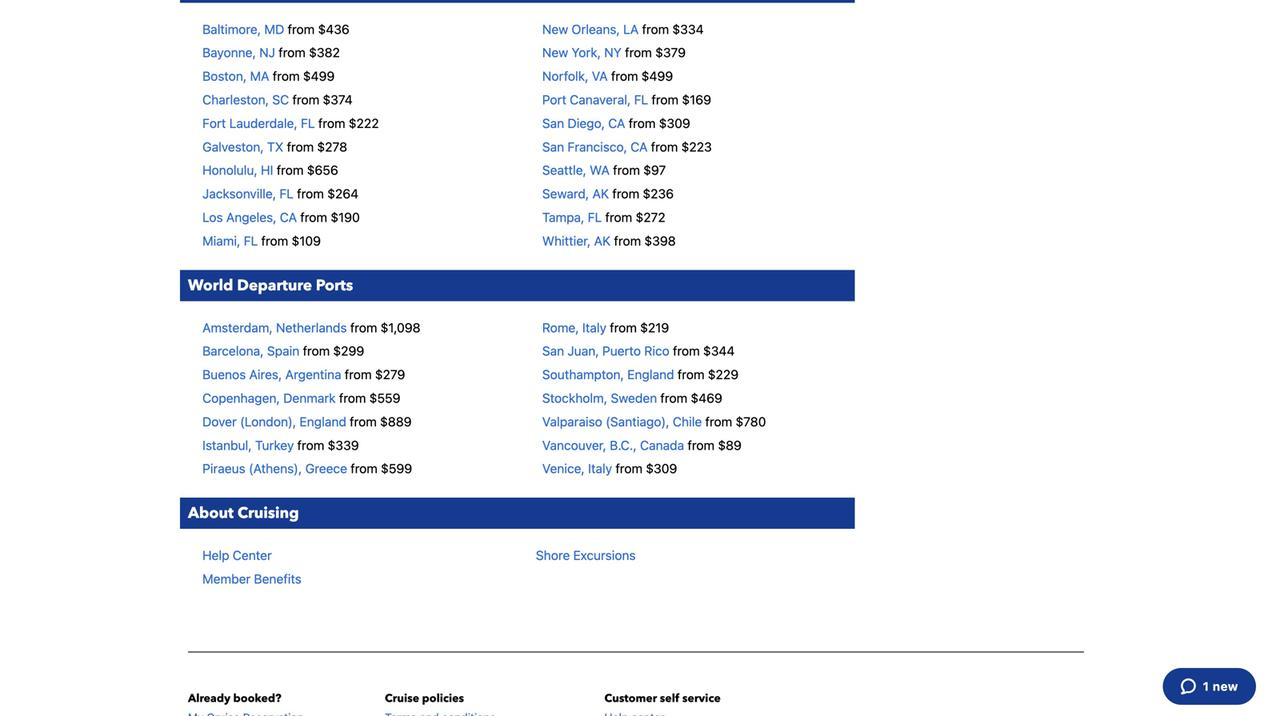 Task type: vqa. For each thing, say whether or not it's contained in the screenshot.


Task type: describe. For each thing, give the bounding box(es) containing it.
italy for venice, italy
[[588, 461, 612, 476]]

236
[[651, 186, 674, 201]]

port canaveral, fl link
[[542, 92, 648, 107]]

world
[[188, 275, 233, 296]]

copenhagen,
[[202, 390, 280, 406]]

new for new york, ny
[[542, 45, 568, 60]]

charleston, sc link
[[202, 92, 289, 107]]

from down 339
[[350, 461, 378, 476]]

la
[[623, 21, 639, 37]]

264
[[335, 186, 358, 201]]

(london),
[[240, 414, 296, 429]]

copenhagen, denmark from $ 559
[[202, 390, 400, 406]]

seattle, wa link
[[542, 163, 610, 178]]

dover (london), england link
[[202, 414, 346, 429]]

canada
[[640, 437, 684, 453]]

334
[[680, 21, 704, 37]]

world departure ports
[[188, 275, 353, 296]]

southampton, england from $ 229
[[542, 367, 739, 382]]

service
[[682, 691, 721, 706]]

from up san francisco, ca from $ 223
[[629, 116, 656, 131]]

374
[[331, 92, 353, 107]]

va
[[592, 69, 608, 84]]

382
[[317, 45, 340, 60]]

port canaveral, fl from $ 169
[[542, 92, 711, 107]]

barcelona, spain from $ 299
[[202, 343, 364, 359]]

from right nj
[[279, 45, 306, 60]]

from down chile
[[688, 437, 715, 453]]

from right sc
[[292, 92, 319, 107]]

policies
[[422, 691, 464, 706]]

fort lauderdale, fl link
[[202, 116, 315, 131]]

229
[[716, 367, 739, 382]]

honolulu,
[[202, 163, 257, 178]]

from up the argentina
[[303, 343, 330, 359]]

from up puerto
[[610, 320, 637, 335]]

shore
[[536, 548, 570, 563]]

baltimore, md from $ 436
[[202, 21, 349, 37]]

nj
[[259, 45, 275, 60]]

vancouver,
[[542, 437, 606, 453]]

wa
[[590, 163, 610, 178]]

norfolk, va link
[[542, 69, 608, 84]]

new orleans, la link
[[542, 21, 639, 37]]

southampton,
[[542, 367, 624, 382]]

valparaiso
[[542, 414, 602, 429]]

436
[[326, 21, 349, 37]]

222
[[356, 116, 379, 131]]

from left 169
[[652, 92, 679, 107]]

from down 299
[[345, 367, 372, 382]]

turkey
[[255, 437, 294, 453]]

los angeles, ca from $ 190
[[202, 210, 360, 225]]

from up 299
[[350, 320, 377, 335]]

new york, ny link
[[542, 45, 622, 60]]

279
[[383, 367, 405, 382]]

272
[[643, 210, 665, 225]]

223
[[689, 139, 712, 154]]

whittier, ak link
[[542, 233, 611, 248]]

md
[[264, 21, 284, 37]]

from left 559
[[339, 390, 366, 406]]

world departure ports link
[[180, 270, 855, 301]]

customer
[[604, 691, 657, 706]]

190
[[338, 210, 360, 225]]

chile
[[673, 414, 702, 429]]

istanbul, turkey link
[[202, 437, 294, 453]]

vancouver, b.c., canada link
[[542, 437, 684, 453]]

barcelona, spain link
[[202, 343, 299, 359]]

san diego, ca link
[[542, 116, 625, 131]]

109
[[299, 233, 321, 248]]

780
[[743, 414, 766, 429]]

venice, italy from $ 309
[[542, 461, 677, 476]]

galveston,
[[202, 139, 264, 154]]

(santiago),
[[606, 414, 669, 429]]

norfolk,
[[542, 69, 588, 84]]

center
[[233, 548, 272, 563]]

already booked?
[[188, 691, 281, 706]]

customer self service
[[604, 691, 721, 706]]

barcelona,
[[202, 343, 264, 359]]

san juan, puerto rico from $ 344
[[542, 343, 735, 359]]

tampa,
[[542, 210, 584, 225]]

jacksonville, fl link
[[202, 186, 294, 201]]

benefits
[[254, 571, 301, 586]]

from right tx
[[287, 139, 314, 154]]

from right la
[[642, 21, 669, 37]]

miami, fl from $ 109
[[202, 233, 321, 248]]

fl up san diego, ca from $ 309
[[634, 92, 648, 107]]

new orleans, la from $ 334
[[542, 21, 704, 37]]

lauderdale,
[[229, 116, 297, 131]]

italy for rome, italy
[[582, 320, 606, 335]]

angeles,
[[226, 210, 276, 225]]

booked?
[[233, 691, 281, 706]]

ca for san francisco, ca
[[631, 139, 648, 154]]

member benefits
[[202, 571, 301, 586]]

ak for whittier, ak
[[594, 233, 611, 248]]

379
[[663, 45, 686, 60]]



Task type: locate. For each thing, give the bounding box(es) containing it.
from down tampa, fl from $ 272
[[614, 233, 641, 248]]

from right md
[[288, 21, 315, 37]]

1 vertical spatial san
[[542, 139, 564, 154]]

339
[[335, 437, 359, 453]]

help center link
[[202, 548, 272, 563]]

0 horizontal spatial ca
[[280, 210, 297, 225]]

seattle,
[[542, 163, 586, 178]]

from up 278
[[318, 116, 345, 131]]

499 down the 382
[[311, 69, 335, 84]]

fl for tampa, fl from $ 272
[[588, 210, 602, 225]]

from up piraeus (athens), greece from $ 599
[[297, 437, 324, 453]]

stockholm, sweden from $ 469
[[542, 390, 722, 406]]

piraeus
[[202, 461, 245, 476]]

(athens),
[[249, 461, 302, 476]]

1 vertical spatial new
[[542, 45, 568, 60]]

1 horizontal spatial 499
[[649, 69, 673, 84]]

galveston, tx from $ 278
[[202, 139, 347, 154]]

already
[[188, 691, 230, 706]]

0 horizontal spatial england
[[300, 414, 346, 429]]

from up 97
[[651, 139, 678, 154]]

344
[[711, 343, 735, 359]]

89
[[726, 437, 742, 453]]

ca down 'jacksonville, fl from $ 264'
[[280, 210, 297, 225]]

canaveral,
[[570, 92, 631, 107]]

buenos aires, argentina link
[[202, 367, 341, 382]]

from right hi
[[277, 163, 304, 178]]

buenos aires, argentina from $ 279
[[202, 367, 405, 382]]

ca down port canaveral, fl from $ 169
[[608, 116, 625, 131]]

1 vertical spatial ca
[[631, 139, 648, 154]]

rome, italy link
[[542, 320, 606, 335]]

southampton, england link
[[542, 367, 674, 382]]

from up 469
[[677, 367, 705, 382]]

1 vertical spatial england
[[300, 414, 346, 429]]

baltimore, md link
[[202, 21, 284, 37]]

from up port canaveral, fl from $ 169
[[611, 69, 638, 84]]

francisco,
[[568, 139, 627, 154]]

bayonne, nj from $ 382
[[202, 45, 340, 60]]

0 vertical spatial italy
[[582, 320, 606, 335]]

1 horizontal spatial ca
[[608, 116, 625, 131]]

hi
[[261, 163, 273, 178]]

499 for norfolk, va from $ 499
[[649, 69, 673, 84]]

charleston, sc from $ 374
[[202, 92, 353, 107]]

from down la
[[625, 45, 652, 60]]

1 san from the top
[[542, 116, 564, 131]]

1,098
[[388, 320, 420, 335]]

0 vertical spatial ca
[[608, 116, 625, 131]]

dover (london), england from $ 889
[[202, 414, 412, 429]]

piraeus (athens), greece from $ 599
[[202, 461, 412, 476]]

jacksonville, fl from $ 264
[[202, 186, 358, 201]]

england
[[627, 367, 674, 382], [300, 414, 346, 429]]

1 vertical spatial ak
[[594, 233, 611, 248]]

whittier,
[[542, 233, 591, 248]]

from up 339
[[350, 414, 377, 429]]

stockholm,
[[542, 390, 607, 406]]

cruise
[[385, 691, 419, 706]]

656
[[315, 163, 338, 178]]

cruise policies
[[385, 691, 464, 706]]

dover
[[202, 414, 237, 429]]

shore excursions
[[536, 548, 636, 563]]

tampa, fl link
[[542, 210, 602, 225]]

2 new from the top
[[542, 45, 568, 60]]

italy down vancouver, b.c., canada 'link'
[[588, 461, 612, 476]]

2 horizontal spatial ca
[[631, 139, 648, 154]]

499 down 379
[[649, 69, 673, 84]]

from down san francisco, ca from $ 223
[[613, 163, 640, 178]]

self
[[660, 691, 680, 706]]

rome,
[[542, 320, 579, 335]]

0 vertical spatial 309
[[667, 116, 690, 131]]

istanbul,
[[202, 437, 252, 453]]

honolulu, hi from $ 656
[[202, 163, 338, 178]]

ak down tampa, fl from $ 272
[[594, 233, 611, 248]]

ak down wa
[[592, 186, 609, 201]]

valparaiso (santiago), chile link
[[542, 414, 702, 429]]

from down seattle, wa from $ 97 at top
[[612, 186, 639, 201]]

0 vertical spatial ak
[[592, 186, 609, 201]]

ca for los angeles, ca
[[280, 210, 297, 225]]

istanbul, turkey from $ 339
[[202, 437, 359, 453]]

whittier, ak from $ 398
[[542, 233, 676, 248]]

0 vertical spatial new
[[542, 21, 568, 37]]

fl down angeles,
[[244, 233, 258, 248]]

san diego, ca from $ 309
[[542, 116, 690, 131]]

los angeles, ca link
[[202, 210, 297, 225]]

new
[[542, 21, 568, 37], [542, 45, 568, 60]]

309 down 169
[[667, 116, 690, 131]]

seward,
[[542, 186, 589, 201]]

amsterdam, netherlands from $ 1,098
[[202, 320, 420, 335]]

boston, ma link
[[202, 69, 269, 84]]

ca for san diego, ca
[[608, 116, 625, 131]]

from up whittier, ak from $ 398
[[605, 210, 632, 225]]

fort
[[202, 116, 226, 131]]

jacksonville,
[[202, 186, 276, 201]]

valparaiso (santiago), chile from $ 780
[[542, 414, 766, 429]]

2 vertical spatial san
[[542, 343, 564, 359]]

169
[[690, 92, 711, 107]]

san for san diego, ca
[[542, 116, 564, 131]]

fl down charleston, sc from $ 374
[[301, 116, 315, 131]]

1 vertical spatial 309
[[654, 461, 677, 476]]

ports
[[316, 275, 353, 296]]

san down port
[[542, 116, 564, 131]]

san francisco, ca link
[[542, 139, 648, 154]]

fl down seward, ak from $ 236
[[588, 210, 602, 225]]

fl up los angeles, ca from $ 190
[[279, 186, 294, 201]]

venice, italy link
[[542, 461, 612, 476]]

san juan, puerto rico link
[[542, 343, 669, 359]]

new up norfolk,
[[542, 45, 568, 60]]

puerto
[[602, 343, 641, 359]]

england down rico
[[627, 367, 674, 382]]

from up sc
[[273, 69, 300, 84]]

559
[[377, 390, 400, 406]]

diego,
[[568, 116, 605, 131]]

from right rico
[[673, 343, 700, 359]]

1 new from the top
[[542, 21, 568, 37]]

from down los angeles, ca from $ 190
[[261, 233, 288, 248]]

499 for boston, ma from $ 499
[[311, 69, 335, 84]]

tampa, fl from $ 272
[[542, 210, 665, 225]]

new for new orleans, la
[[542, 21, 568, 37]]

charleston,
[[202, 92, 269, 107]]

1 vertical spatial italy
[[588, 461, 612, 476]]

help
[[202, 548, 229, 563]]

278
[[325, 139, 347, 154]]

san for san francisco, ca
[[542, 139, 564, 154]]

member benefits link
[[202, 571, 301, 586]]

departure
[[237, 275, 312, 296]]

bayonne, nj link
[[202, 45, 275, 60]]

aires,
[[249, 367, 282, 382]]

fl for miami, fl from $ 109
[[244, 233, 258, 248]]

2 san from the top
[[542, 139, 564, 154]]

venice,
[[542, 461, 585, 476]]

england down "denmark"
[[300, 414, 346, 429]]

from
[[288, 21, 315, 37], [642, 21, 669, 37], [279, 45, 306, 60], [625, 45, 652, 60], [273, 69, 300, 84], [611, 69, 638, 84], [292, 92, 319, 107], [652, 92, 679, 107], [318, 116, 345, 131], [629, 116, 656, 131], [287, 139, 314, 154], [651, 139, 678, 154], [277, 163, 304, 178], [613, 163, 640, 178], [297, 186, 324, 201], [612, 186, 639, 201], [300, 210, 327, 225], [605, 210, 632, 225], [261, 233, 288, 248], [614, 233, 641, 248], [350, 320, 377, 335], [610, 320, 637, 335], [303, 343, 330, 359], [673, 343, 700, 359], [345, 367, 372, 382], [677, 367, 705, 382], [339, 390, 366, 406], [660, 390, 687, 406], [350, 414, 377, 429], [705, 414, 732, 429], [297, 437, 324, 453], [688, 437, 715, 453], [350, 461, 378, 476], [615, 461, 643, 476]]

from down 469
[[705, 414, 732, 429]]

san down rome,
[[542, 343, 564, 359]]

galveston, tx link
[[202, 139, 283, 154]]

from down 656
[[297, 186, 324, 201]]

ak for seward, ak
[[592, 186, 609, 201]]

1 499 from the left
[[311, 69, 335, 84]]

0 vertical spatial england
[[627, 367, 674, 382]]

ma
[[250, 69, 269, 84]]

1 horizontal spatial england
[[627, 367, 674, 382]]

ak
[[592, 186, 609, 201], [594, 233, 611, 248]]

3 san from the top
[[542, 343, 564, 359]]

from down the "b.c.,"
[[615, 461, 643, 476]]

miami,
[[202, 233, 240, 248]]

san for san juan, puerto rico
[[542, 343, 564, 359]]

fl for jacksonville, fl from $ 264
[[279, 186, 294, 201]]

fort lauderdale, fl from $ 222
[[202, 116, 379, 131]]

baltimore,
[[202, 21, 261, 37]]

san
[[542, 116, 564, 131], [542, 139, 564, 154], [542, 343, 564, 359]]

netherlands
[[276, 320, 347, 335]]

ca down san diego, ca from $ 309
[[631, 139, 648, 154]]

orleans,
[[572, 21, 620, 37]]

san up seattle,
[[542, 139, 564, 154]]

from up the "109"
[[300, 210, 327, 225]]

2 vertical spatial ca
[[280, 210, 297, 225]]

from up chile
[[660, 390, 687, 406]]

italy up juan,
[[582, 320, 606, 335]]

2 499 from the left
[[649, 69, 673, 84]]

469
[[699, 390, 722, 406]]

309 down canada
[[654, 461, 677, 476]]

rome, italy from $ 219
[[542, 320, 669, 335]]

299
[[341, 343, 364, 359]]

stockholm, sweden link
[[542, 390, 657, 406]]

about cruising
[[188, 503, 299, 524]]

los
[[202, 210, 223, 225]]

vancouver, b.c., canada from $ 89
[[542, 437, 742, 453]]

0 horizontal spatial 499
[[311, 69, 335, 84]]

san francisco, ca from $ 223
[[542, 139, 712, 154]]

new up new york, ny link
[[542, 21, 568, 37]]

0 vertical spatial san
[[542, 116, 564, 131]]



